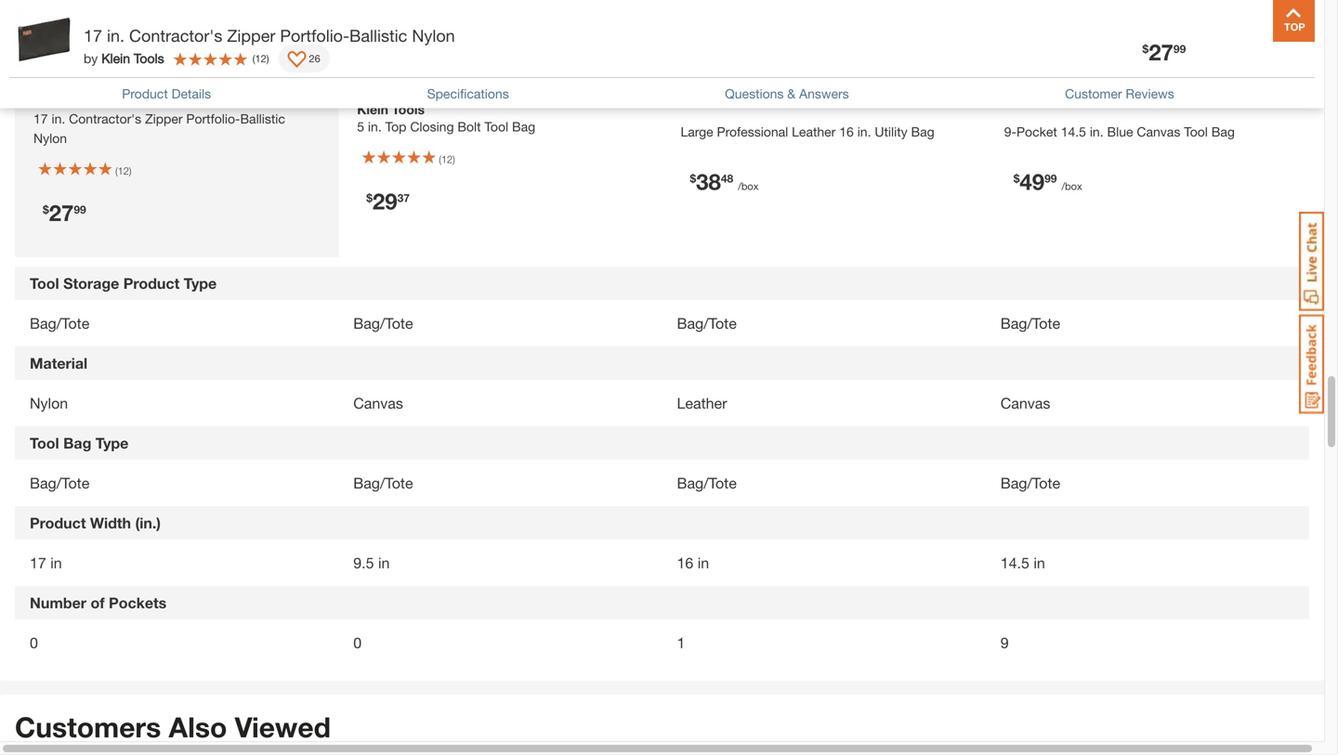 Task type: vqa. For each thing, say whether or not it's contained in the screenshot.
the rightmost 16
yes



Task type: describe. For each thing, give the bounding box(es) containing it.
( for 29
[[439, 153, 441, 166]]

1
[[677, 634, 685, 652]]

$ 49 99 /box
[[1014, 168, 1082, 195]]

) for 27
[[129, 165, 132, 177]]

99 inside $ 49 99 /box
[[1045, 172, 1057, 185]]

17 in
[[30, 554, 62, 572]]

( 12 ) for 27
[[115, 165, 132, 177]]

questions & answers
[[725, 86, 849, 101]]

contractor's
[[129, 26, 222, 46]]

0 horizontal spatial 99
[[74, 203, 86, 216]]

product for product width (in.)
[[30, 514, 86, 532]]

product details
[[122, 86, 211, 101]]

specifications
[[427, 86, 509, 101]]

display image
[[288, 51, 306, 70]]

in for 16 in
[[698, 554, 709, 572]]

14.5 in
[[1001, 554, 1045, 572]]

tool inside the klein tools 5 in. top closing bolt tool bag
[[485, 119, 508, 134]]

37
[[397, 192, 410, 205]]

5 in. top closing bolt tool bag image
[[348, 0, 653, 84]]

/box for 38
[[738, 180, 759, 192]]

product image image
[[14, 9, 74, 70]]

portfolio-
[[280, 26, 349, 46]]

tool down material
[[30, 434, 59, 452]]

in. left utility
[[857, 124, 871, 139]]

large professional leather 16 in. utility bag image
[[671, 0, 976, 104]]

0 vertical spatial tools
[[134, 51, 164, 66]]

38
[[696, 168, 721, 195]]

1 horizontal spatial ( 12 )
[[252, 52, 269, 64]]

1 horizontal spatial $ 27 99
[[1143, 39, 1186, 65]]

$ inside $ 49 99 /box
[[1014, 172, 1020, 185]]

17 for 17 in. contractor's zipper portfolio-ballistic nylon
[[84, 26, 102, 46]]

9-pocket 14.5 in. blue canvas tool bag image
[[995, 0, 1300, 104]]

by
[[84, 51, 98, 66]]

large professional leather 16 in. utility bag link
[[681, 124, 935, 139]]

customer reviews
[[1065, 86, 1174, 101]]

closing
[[410, 119, 454, 134]]

live chat image
[[1299, 212, 1324, 311]]

1 0 from the left
[[30, 634, 38, 652]]

) for 29
[[453, 153, 455, 166]]

9.5
[[353, 554, 374, 572]]

1 horizontal spatial 16
[[839, 124, 854, 139]]

16 in
[[677, 554, 709, 572]]

0 vertical spatial 14.5
[[1061, 124, 1086, 139]]

tool right blue
[[1184, 124, 1208, 139]]

material
[[30, 354, 88, 372]]

9-pocket 14.5 in. blue canvas tool bag link
[[1004, 124, 1235, 139]]

width
[[90, 514, 131, 532]]

utility
[[875, 124, 908, 139]]

feedback link image
[[1299, 314, 1324, 414]]

9
[[1001, 634, 1009, 652]]

answers
[[799, 86, 849, 101]]

large
[[681, 124, 713, 139]]

0 horizontal spatial 16
[[677, 554, 693, 572]]

0 vertical spatial leather
[[792, 124, 836, 139]]

klein tools 5 in. top closing bolt tool bag
[[357, 102, 535, 134]]

12 for 27
[[118, 165, 129, 177]]

2 0 from the left
[[353, 634, 362, 652]]

1 horizontal spatial 12
[[255, 52, 266, 64]]

customers
[[15, 711, 161, 744]]

in. left blue
[[1090, 124, 1104, 139]]

bag inside the klein tools 5 in. top closing bolt tool bag
[[512, 119, 535, 134]]

viewed
[[235, 711, 331, 744]]

large professional leather 16 in. utility bag
[[681, 124, 935, 139]]

tool left storage
[[30, 274, 59, 292]]

top button
[[1273, 0, 1315, 42]]

professional
[[717, 124, 788, 139]]

17 for 17 in
[[30, 554, 46, 572]]

tool storage product type
[[30, 274, 217, 292]]

&
[[787, 86, 796, 101]]

17 in. contractor's zipper portfolio-ballistic nylon
[[84, 26, 455, 46]]

1 vertical spatial 14.5
[[1001, 554, 1030, 572]]

26
[[309, 52, 320, 64]]

( 12 ) for 29
[[439, 153, 455, 166]]

9-
[[1004, 124, 1017, 139]]



Task type: locate. For each thing, give the bounding box(es) containing it.
17 up by
[[84, 26, 102, 46]]

product up 17 in
[[30, 514, 86, 532]]

1 horizontal spatial canvas
[[1001, 394, 1050, 412]]

26 button
[[278, 45, 330, 72]]

)
[[266, 52, 269, 64], [453, 153, 455, 166], [129, 165, 132, 177]]

$ 27 99 up reviews at the top of page
[[1143, 39, 1186, 65]]

9-pocket 14.5 in. blue canvas tool bag
[[1004, 124, 1235, 139]]

0 horizontal spatial 12
[[118, 165, 129, 177]]

48
[[721, 172, 733, 185]]

) down product details
[[129, 165, 132, 177]]

14.5
[[1061, 124, 1086, 139], [1001, 554, 1030, 572]]

2 vertical spatial 99
[[74, 203, 86, 216]]

2 horizontal spatial canvas
[[1137, 124, 1180, 139]]

12 down 17 in. contractor's zipper portfolio-ballistic nylon
[[255, 52, 266, 64]]

$ inside $ 29 37
[[366, 192, 373, 205]]

in for 14.5 in
[[1034, 554, 1045, 572]]

27
[[1149, 39, 1174, 65], [49, 199, 74, 226]]

1 horizontal spatial 0
[[353, 634, 362, 652]]

1 horizontal spatial nylon
[[412, 26, 455, 46]]

1 horizontal spatial 27
[[1149, 39, 1174, 65]]

1 horizontal spatial /box
[[1062, 180, 1082, 192]]

0 vertical spatial product
[[122, 86, 168, 101]]

0 horizontal spatial )
[[129, 165, 132, 177]]

number of pockets
[[30, 594, 167, 612]]

99 up storage
[[74, 203, 86, 216]]

klein up 5
[[357, 102, 388, 117]]

$
[[1143, 42, 1149, 55], [690, 172, 696, 185], [1014, 172, 1020, 185], [366, 192, 373, 205], [43, 203, 49, 216]]

0 horizontal spatial klein
[[101, 51, 130, 66]]

99 down pocket
[[1045, 172, 1057, 185]]

16 up 1
[[677, 554, 693, 572]]

$ inside $ 38 48 /box
[[690, 172, 696, 185]]

ballistic
[[349, 26, 407, 46]]

2 horizontal spatial 99
[[1174, 42, 1186, 55]]

top
[[385, 119, 406, 134]]

0 vertical spatial klein
[[101, 51, 130, 66]]

9.5 in
[[353, 554, 390, 572]]

(
[[252, 52, 255, 64], [439, 153, 441, 166], [115, 165, 118, 177]]

/box inside $ 49 99 /box
[[1062, 180, 1082, 192]]

in for 17 in
[[50, 554, 62, 572]]

2 horizontal spatial (
[[439, 153, 441, 166]]

product down by klein tools
[[122, 86, 168, 101]]

) down 17 in. contractor's zipper portfolio-ballistic nylon
[[266, 52, 269, 64]]

tools up top
[[392, 102, 425, 117]]

tool bag type
[[30, 434, 129, 452]]

product width (in.)
[[30, 514, 161, 532]]

details
[[172, 86, 211, 101]]

0 vertical spatial 27
[[1149, 39, 1174, 65]]

4 in from the left
[[1034, 554, 1045, 572]]

nylon
[[412, 26, 455, 46], [30, 394, 68, 412]]

also
[[169, 711, 227, 744]]

1 vertical spatial $ 27 99
[[43, 199, 86, 226]]

/box
[[738, 180, 759, 192], [1062, 180, 1082, 192]]

klein right by
[[101, 51, 130, 66]]

12 down closing
[[441, 153, 453, 166]]

1 horizontal spatial )
[[266, 52, 269, 64]]

customer
[[1065, 86, 1122, 101]]

1 vertical spatial 99
[[1045, 172, 1057, 185]]

/box for 49
[[1062, 180, 1082, 192]]

in. right 5
[[368, 119, 382, 134]]

0
[[30, 634, 38, 652], [353, 634, 362, 652]]

17
[[84, 26, 102, 46], [30, 554, 46, 572]]

1 vertical spatial product
[[123, 274, 180, 292]]

$ 27 99
[[1143, 39, 1186, 65], [43, 199, 86, 226]]

pockets
[[109, 594, 167, 612]]

12 for 29
[[441, 153, 453, 166]]

1 horizontal spatial leather
[[792, 124, 836, 139]]

of
[[91, 594, 105, 612]]

1 /box from the left
[[738, 180, 759, 192]]

1 vertical spatial 27
[[49, 199, 74, 226]]

product details button
[[122, 84, 211, 104], [122, 84, 211, 104]]

14.5 right pocket
[[1061, 124, 1086, 139]]

99
[[1174, 42, 1186, 55], [1045, 172, 1057, 185], [74, 203, 86, 216]]

product
[[122, 86, 168, 101], [123, 274, 180, 292], [30, 514, 86, 532]]

27 up storage
[[49, 199, 74, 226]]

leather
[[792, 124, 836, 139], [677, 394, 727, 412]]

3 in from the left
[[698, 554, 709, 572]]

2 horizontal spatial )
[[453, 153, 455, 166]]

bag
[[512, 119, 535, 134], [911, 124, 935, 139], [1212, 124, 1235, 139], [63, 434, 91, 452]]

29
[[373, 188, 397, 214]]

tools
[[134, 51, 164, 66], [392, 102, 425, 117]]

$ 38 48 /box
[[690, 168, 759, 195]]

klein
[[101, 51, 130, 66], [357, 102, 388, 117]]

1 vertical spatial 16
[[677, 554, 693, 572]]

nylon right the ballistic
[[412, 26, 455, 46]]

( 12 )
[[252, 52, 269, 64], [439, 153, 455, 166], [115, 165, 132, 177]]

0 down number
[[30, 634, 38, 652]]

bolt
[[458, 119, 481, 134]]

1 horizontal spatial (
[[252, 52, 255, 64]]

16 down answers
[[839, 124, 854, 139]]

specifications button
[[427, 84, 509, 104], [427, 84, 509, 104]]

1 vertical spatial type
[[96, 434, 129, 452]]

in
[[50, 554, 62, 572], [378, 554, 390, 572], [698, 554, 709, 572], [1034, 554, 1045, 572]]

nylon down material
[[30, 394, 68, 412]]

14.5 up 9
[[1001, 554, 1030, 572]]

in. up by klein tools
[[107, 26, 125, 46]]

0 vertical spatial 17
[[84, 26, 102, 46]]

0 vertical spatial nylon
[[412, 26, 455, 46]]

(in.)
[[135, 514, 161, 532]]

customers also viewed
[[15, 711, 331, 744]]

1 horizontal spatial klein
[[357, 102, 388, 117]]

tools inside the klein tools 5 in. top closing bolt tool bag
[[392, 102, 425, 117]]

0 vertical spatial 99
[[1174, 42, 1186, 55]]

0 vertical spatial 16
[[839, 124, 854, 139]]

0 horizontal spatial type
[[96, 434, 129, 452]]

blue
[[1107, 124, 1133, 139]]

product for product details
[[122, 86, 168, 101]]

/box inside $ 38 48 /box
[[738, 180, 759, 192]]

0 horizontal spatial leather
[[677, 394, 727, 412]]

12
[[255, 52, 266, 64], [441, 153, 453, 166], [118, 165, 129, 177]]

customer reviews button
[[1065, 84, 1174, 104], [1065, 84, 1174, 104]]

49
[[1020, 168, 1045, 195]]

0 horizontal spatial /box
[[738, 180, 759, 192]]

1 vertical spatial 17
[[30, 554, 46, 572]]

0 horizontal spatial nylon
[[30, 394, 68, 412]]

/box right 48
[[738, 180, 759, 192]]

0 down 9.5
[[353, 634, 362, 652]]

type
[[184, 274, 217, 292], [96, 434, 129, 452]]

0 horizontal spatial 17
[[30, 554, 46, 572]]

1 vertical spatial leather
[[677, 394, 727, 412]]

in. inside the klein tools 5 in. top closing bolt tool bag
[[368, 119, 382, 134]]

0 horizontal spatial ( 12 )
[[115, 165, 132, 177]]

0 vertical spatial $ 27 99
[[1143, 39, 1186, 65]]

2 horizontal spatial ( 12 )
[[439, 153, 455, 166]]

) down closing
[[453, 153, 455, 166]]

1 in from the left
[[50, 554, 62, 572]]

product right storage
[[123, 274, 180, 292]]

0 vertical spatial type
[[184, 274, 217, 292]]

0 horizontal spatial 14.5
[[1001, 554, 1030, 572]]

canvas
[[1137, 124, 1180, 139], [353, 394, 403, 412], [1001, 394, 1050, 412]]

storage
[[63, 274, 119, 292]]

12 down product details
[[118, 165, 129, 177]]

2 in from the left
[[378, 554, 390, 572]]

klein inside the klein tools 5 in. top closing bolt tool bag
[[357, 102, 388, 117]]

number
[[30, 594, 86, 612]]

questions & answers button
[[725, 84, 849, 104], [725, 84, 849, 104]]

2 /box from the left
[[1062, 180, 1082, 192]]

in.
[[107, 26, 125, 46], [368, 119, 382, 134], [857, 124, 871, 139], [1090, 124, 1104, 139]]

by klein tools
[[84, 51, 164, 66]]

0 horizontal spatial 27
[[49, 199, 74, 226]]

zipper
[[227, 26, 275, 46]]

pocket
[[1017, 124, 1057, 139]]

questions
[[725, 86, 784, 101]]

1 horizontal spatial 17
[[84, 26, 102, 46]]

bag/tote
[[30, 314, 89, 332], [353, 314, 413, 332], [677, 314, 737, 332], [1001, 314, 1060, 332], [30, 474, 89, 492], [353, 474, 413, 492], [677, 474, 737, 492], [1001, 474, 1060, 492]]

reviews
[[1126, 86, 1174, 101]]

2 vertical spatial product
[[30, 514, 86, 532]]

( 12 ) down product details
[[115, 165, 132, 177]]

1 horizontal spatial tools
[[392, 102, 425, 117]]

$ 27 99 up storage
[[43, 199, 86, 226]]

( 12 ) down 17 in. contractor's zipper portfolio-ballistic nylon
[[252, 52, 269, 64]]

17 up number
[[30, 554, 46, 572]]

99 up reviews at the top of page
[[1174, 42, 1186, 55]]

tools down contractor's
[[134, 51, 164, 66]]

1 vertical spatial nylon
[[30, 394, 68, 412]]

( 12 ) down closing
[[439, 153, 455, 166]]

in for 9.5 in
[[378, 554, 390, 572]]

1 vertical spatial klein
[[357, 102, 388, 117]]

16
[[839, 124, 854, 139], [677, 554, 693, 572]]

1 horizontal spatial type
[[184, 274, 217, 292]]

0 horizontal spatial $ 27 99
[[43, 199, 86, 226]]

( for 27
[[115, 165, 118, 177]]

27 up reviews at the top of page
[[1149, 39, 1174, 65]]

$ 29 37
[[366, 188, 410, 214]]

tool
[[485, 119, 508, 134], [1184, 124, 1208, 139], [30, 274, 59, 292], [30, 434, 59, 452]]

2 horizontal spatial 12
[[441, 153, 453, 166]]

1 horizontal spatial 14.5
[[1061, 124, 1086, 139]]

0 horizontal spatial tools
[[134, 51, 164, 66]]

tool right bolt in the left top of the page
[[485, 119, 508, 134]]

0 horizontal spatial (
[[115, 165, 118, 177]]

0 horizontal spatial 0
[[30, 634, 38, 652]]

1 horizontal spatial 99
[[1045, 172, 1057, 185]]

/box right 49
[[1062, 180, 1082, 192]]

5
[[357, 119, 364, 134]]

0 horizontal spatial canvas
[[353, 394, 403, 412]]

1 vertical spatial tools
[[392, 102, 425, 117]]



